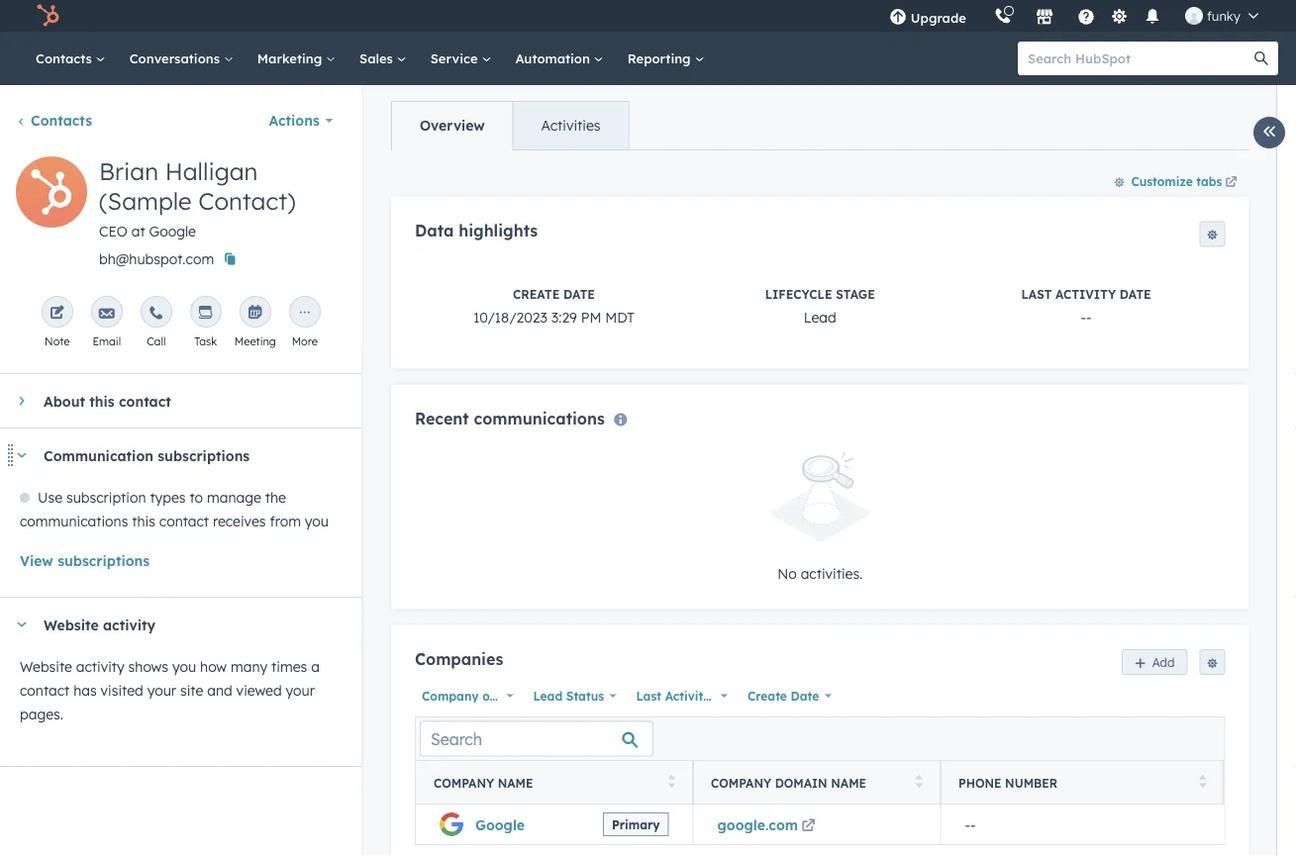 Task type: vqa. For each thing, say whether or not it's contained in the screenshot.
progress bar
no



Task type: locate. For each thing, give the bounding box(es) containing it.
contact)
[[198, 186, 296, 216]]

customize
[[1131, 174, 1193, 189]]

company
[[421, 689, 478, 704], [433, 776, 494, 791], [711, 776, 771, 791]]

1 vertical spatial activity
[[665, 689, 710, 704]]

create inside popup button
[[747, 689, 787, 704]]

0 horizontal spatial your
[[147, 682, 176, 700]]

0 horizontal spatial last
[[636, 689, 661, 704]]

contact for types
[[159, 513, 209, 530]]

google down the "name"
[[475, 817, 524, 834]]

last activity date
[[636, 689, 742, 704]]

1 horizontal spatial subscriptions
[[158, 447, 250, 464]]

0 vertical spatial lead
[[804, 308, 836, 326]]

website activity button
[[0, 598, 342, 652]]

overview
[[420, 117, 484, 134]]

Search search field
[[420, 722, 653, 757]]

create date button
[[740, 684, 836, 709]]

reporting link
[[616, 32, 717, 85]]

1 vertical spatial last
[[636, 689, 661, 704]]

date inside create date 10/18/2023 3:29 pm mdt
[[563, 287, 595, 301]]

0 horizontal spatial you
[[172, 659, 196, 676]]

3:29
[[551, 308, 577, 326]]

activity inside dropdown button
[[103, 616, 156, 634]]

date inside create date popup button
[[791, 689, 819, 704]]

1 vertical spatial subscriptions
[[58, 553, 150, 570]]

0 vertical spatial contacts
[[36, 50, 96, 66]]

activity inside popup button
[[665, 689, 710, 704]]

about this contact button
[[0, 374, 342, 428]]

subscriptions up to
[[158, 447, 250, 464]]

communication subscriptions button
[[0, 429, 334, 482]]

menu
[[875, 0, 1273, 32]]

subscriptions inside button
[[58, 553, 150, 570]]

contact up communication subscriptions
[[119, 392, 171, 410]]

create
[[513, 287, 559, 301], [747, 689, 787, 704]]

actions
[[269, 112, 320, 129]]

contact up pages.
[[20, 682, 70, 700]]

view subscriptions
[[20, 553, 150, 570]]

2 vertical spatial contact
[[20, 682, 70, 700]]

0 horizontal spatial press to sort. image
[[668, 775, 675, 789]]

activity for last activity date --
[[1055, 287, 1116, 301]]

0 horizontal spatial activity
[[665, 689, 710, 704]]

website inside dropdown button
[[44, 616, 99, 634]]

-
[[1081, 308, 1086, 326], [1086, 308, 1092, 326], [965, 817, 970, 834], [970, 817, 976, 834]]

caret image left about
[[19, 395, 24, 407]]

last inside last activity date --
[[1021, 287, 1052, 301]]

your
[[147, 682, 176, 700], [286, 682, 315, 700]]

0 horizontal spatial create
[[513, 287, 559, 301]]

activity inside last activity date --
[[1055, 287, 1116, 301]]

your down the times
[[286, 682, 315, 700]]

manage
[[207, 489, 261, 507]]

1 vertical spatial caret image
[[16, 453, 28, 458]]

0 vertical spatial last
[[1021, 287, 1052, 301]]

funky town image
[[1186, 7, 1203, 25]]

calling icon image
[[994, 8, 1012, 26]]

0 vertical spatial this
[[89, 392, 115, 410]]

communication subscriptions
[[44, 447, 250, 464]]

activity
[[1055, 287, 1116, 301], [665, 689, 710, 704]]

last for last activity date --
[[1021, 287, 1052, 301]]

2 press to sort. image from the left
[[1199, 775, 1206, 789]]

you
[[305, 513, 329, 530], [172, 659, 196, 676]]

your down shows
[[147, 682, 176, 700]]

caret image inside about this contact "dropdown button"
[[19, 395, 24, 407]]

this down types in the left of the page
[[132, 513, 155, 530]]

contacts link
[[24, 32, 118, 85], [16, 112, 92, 129]]

create up the 10/18/2023
[[513, 287, 559, 301]]

0 vertical spatial contacts link
[[24, 32, 118, 85]]

communication
[[44, 447, 154, 464]]

1 horizontal spatial activity
[[1055, 287, 1116, 301]]

create for create date 10/18/2023 3:29 pm mdt
[[513, 287, 559, 301]]

link opens in a new window image
[[801, 820, 815, 834], [801, 820, 815, 834]]

1 vertical spatial create
[[747, 689, 787, 704]]

press to sort. image for company name
[[668, 775, 675, 789]]

lead
[[804, 308, 836, 326], [533, 689, 562, 704]]

1 horizontal spatial lead
[[804, 308, 836, 326]]

activity up has
[[76, 659, 125, 676]]

upgrade image
[[889, 9, 907, 27]]

lead inside lifecycle stage lead
[[804, 308, 836, 326]]

2 press to sort. element from the left
[[915, 775, 923, 792]]

0 horizontal spatial press to sort. element
[[668, 775, 675, 792]]

1 vertical spatial lead
[[533, 689, 562, 704]]

activity
[[103, 616, 156, 634], [76, 659, 125, 676]]

caret image inside communication subscriptions dropdown button
[[16, 453, 28, 458]]

contacts
[[36, 50, 96, 66], [31, 112, 92, 129]]

1 vertical spatial contacts
[[31, 112, 92, 129]]

contacts link up edit popup button
[[16, 112, 92, 129]]

contacts link down hubspot link
[[24, 32, 118, 85]]

1 vertical spatial contact
[[159, 513, 209, 530]]

subscriptions down subscription
[[58, 553, 150, 570]]

customize tabs
[[1131, 174, 1222, 189]]

use
[[38, 489, 62, 507]]

call image
[[148, 306, 164, 322]]

at
[[132, 223, 145, 240]]

website
[[44, 616, 99, 634], [20, 659, 72, 676]]

pm
[[581, 308, 601, 326]]

0 vertical spatial activity
[[103, 616, 156, 634]]

0 vertical spatial caret image
[[19, 395, 24, 407]]

lead down lifecycle
[[804, 308, 836, 326]]

2 your from the left
[[286, 682, 315, 700]]

0 horizontal spatial communications
[[20, 513, 128, 530]]

press to sort. image
[[915, 775, 923, 789]]

1 press to sort. element from the left
[[668, 775, 675, 792]]

task image
[[198, 306, 214, 322]]

meeting image
[[247, 306, 263, 322]]

view
[[20, 553, 53, 570]]

automation
[[515, 50, 594, 66]]

1 vertical spatial communications
[[20, 513, 128, 530]]

company name
[[433, 776, 533, 791]]

contact inside use subscription types to manage the communications this contact receives from you
[[159, 513, 209, 530]]

0 vertical spatial website
[[44, 616, 99, 634]]

1 vertical spatial you
[[172, 659, 196, 676]]

you up site
[[172, 659, 196, 676]]

activity up shows
[[103, 616, 156, 634]]

1 horizontal spatial you
[[305, 513, 329, 530]]

subscriptions for view subscriptions
[[58, 553, 150, 570]]

1 horizontal spatial google
[[475, 817, 524, 834]]

1 horizontal spatial this
[[132, 513, 155, 530]]

1 vertical spatial activity
[[76, 659, 125, 676]]

contact down to
[[159, 513, 209, 530]]

website for website activity shows you how many times a contact has visited your site and viewed your pages.
[[20, 659, 72, 676]]

1 horizontal spatial press to sort. element
[[915, 775, 923, 792]]

company left the "name"
[[433, 776, 494, 791]]

1 horizontal spatial press to sort. image
[[1199, 775, 1206, 789]]

1 horizontal spatial last
[[1021, 287, 1052, 301]]

to
[[190, 489, 203, 507]]

communications
[[473, 408, 605, 428], [20, 513, 128, 530]]

1 horizontal spatial create
[[747, 689, 787, 704]]

create right last activity date
[[747, 689, 787, 704]]

ceo
[[99, 223, 128, 240]]

lead left status
[[533, 689, 562, 704]]

contact
[[119, 392, 171, 410], [159, 513, 209, 530], [20, 682, 70, 700]]

contacts down hubspot link
[[36, 50, 96, 66]]

company up google.com
[[711, 776, 771, 791]]

communications right recent
[[473, 408, 605, 428]]

menu containing funky
[[875, 0, 1273, 32]]

subscriptions inside dropdown button
[[158, 447, 250, 464]]

this right about
[[89, 392, 115, 410]]

help button
[[1070, 0, 1103, 32]]

3 press to sort. element from the left
[[1199, 775, 1206, 792]]

website activity shows you how many times a contact has visited your site and viewed your pages.
[[20, 659, 320, 724]]

0 vertical spatial contact
[[119, 392, 171, 410]]

more image
[[297, 306, 313, 322]]

0 vertical spatial create
[[513, 287, 559, 301]]

1 press to sort. image from the left
[[668, 775, 675, 789]]

funky
[[1207, 7, 1241, 24]]

create inside create date 10/18/2023 3:29 pm mdt
[[513, 287, 559, 301]]

website right caret image
[[44, 616, 99, 634]]

company for company name
[[433, 776, 494, 791]]

1 horizontal spatial your
[[286, 682, 315, 700]]

google up 'bh@hubspot.com'
[[149, 223, 196, 240]]

search button
[[1245, 42, 1279, 75]]

settings image
[[1111, 8, 1129, 26]]

navigation
[[391, 101, 629, 151]]

contact inside website activity shows you how many times a contact has visited your site and viewed your pages.
[[20, 682, 70, 700]]

0 vertical spatial activity
[[1055, 287, 1116, 301]]

more
[[292, 335, 318, 349]]

subscriptions
[[158, 447, 250, 464], [58, 553, 150, 570]]

communications down the use
[[20, 513, 128, 530]]

press to sort. element for company name
[[668, 775, 675, 792]]

0 horizontal spatial google
[[149, 223, 196, 240]]

contact inside about this contact "dropdown button"
[[119, 392, 171, 410]]

0 vertical spatial you
[[305, 513, 329, 530]]

contacts up edit popup button
[[31, 112, 92, 129]]

1 vertical spatial website
[[20, 659, 72, 676]]

0 horizontal spatial this
[[89, 392, 115, 410]]

website activity
[[44, 616, 156, 634]]

2 horizontal spatial press to sort. element
[[1199, 775, 1206, 792]]

activity for website activity
[[103, 616, 156, 634]]

visited
[[101, 682, 143, 700]]

you right from
[[305, 513, 329, 530]]

last inside popup button
[[636, 689, 661, 704]]

1 horizontal spatial communications
[[473, 408, 605, 428]]

1 vertical spatial contacts link
[[16, 112, 92, 129]]

recent
[[415, 408, 469, 428]]

highlights
[[458, 221, 537, 241]]

website inside website activity shows you how many times a contact has visited your site and viewed your pages.
[[20, 659, 72, 676]]

date
[[563, 287, 595, 301], [1120, 287, 1151, 301], [714, 689, 742, 704], [791, 689, 819, 704]]

google inside brian halligan (sample contact) ceo at google
[[149, 223, 196, 240]]

bh@hubspot.com
[[99, 251, 214, 268]]

service link
[[419, 32, 504, 85]]

press to sort. image
[[668, 775, 675, 789], [1199, 775, 1206, 789]]

0 horizontal spatial subscriptions
[[58, 553, 150, 570]]

the
[[265, 489, 286, 507]]

company inside popup button
[[421, 689, 478, 704]]

sales link
[[348, 32, 419, 85]]

calling icon button
[[986, 3, 1020, 29]]

activity inside website activity shows you how many times a contact has visited your site and viewed your pages.
[[76, 659, 125, 676]]

funky button
[[1174, 0, 1271, 32]]

1 vertical spatial this
[[132, 513, 155, 530]]

hubspot image
[[36, 4, 59, 28]]

press to sort. element
[[668, 775, 675, 792], [915, 775, 923, 792], [1199, 775, 1206, 792]]

0 horizontal spatial lead
[[533, 689, 562, 704]]

activity for website activity shows you how many times a contact has visited your site and viewed your pages.
[[76, 659, 125, 676]]

this
[[89, 392, 115, 410], [132, 513, 155, 530]]

caret image left communication at the bottom left
[[16, 453, 28, 458]]

website up pages.
[[20, 659, 72, 676]]

0 vertical spatial subscriptions
[[158, 447, 250, 464]]

task
[[194, 335, 217, 349]]

company down the companies
[[421, 689, 478, 704]]

0 vertical spatial google
[[149, 223, 196, 240]]

caret image
[[19, 395, 24, 407], [16, 453, 28, 458]]

last for last activity date
[[636, 689, 661, 704]]

you inside website activity shows you how many times a contact has visited your site and viewed your pages.
[[172, 659, 196, 676]]

10/18/2023
[[473, 308, 547, 326]]

activities button
[[512, 102, 628, 150]]



Task type: describe. For each thing, give the bounding box(es) containing it.
conversations
[[129, 50, 224, 66]]

site
[[180, 682, 203, 700]]

name
[[497, 776, 533, 791]]

last activity date --
[[1021, 287, 1151, 326]]

note image
[[49, 306, 65, 322]]

owner
[[482, 689, 519, 704]]

name
[[831, 776, 866, 791]]

many
[[231, 659, 268, 676]]

contact for shows
[[20, 682, 70, 700]]

1 vertical spatial google
[[475, 817, 524, 834]]

email image
[[99, 306, 115, 322]]

press to sort. image for phone number
[[1199, 775, 1206, 789]]

tabs
[[1196, 174, 1222, 189]]

customize tabs link
[[1104, 165, 1249, 197]]

marketing link
[[245, 32, 348, 85]]

companies
[[415, 649, 503, 669]]

overview button
[[392, 102, 512, 150]]

lead status button
[[526, 684, 621, 709]]

marketplaces image
[[1036, 9, 1054, 27]]

view subscriptions button
[[20, 550, 150, 574]]

a
[[311, 659, 320, 676]]

caret image for about this contact
[[19, 395, 24, 407]]

1 your from the left
[[147, 682, 176, 700]]

receives
[[213, 513, 266, 530]]

marketing
[[257, 50, 326, 66]]

navigation containing overview
[[391, 101, 629, 151]]

service
[[431, 50, 482, 66]]

this inside use subscription types to manage the communications this contact receives from you
[[132, 513, 155, 530]]

caret image for communication subscriptions
[[16, 453, 28, 458]]

phone number
[[958, 776, 1058, 791]]

google.com link
[[717, 817, 819, 834]]

note
[[45, 335, 70, 349]]

times
[[271, 659, 307, 676]]

press to sort. element for company domain name
[[915, 775, 923, 792]]

data
[[415, 221, 453, 241]]

0 vertical spatial communications
[[473, 408, 605, 428]]

about
[[44, 392, 85, 410]]

status
[[566, 689, 604, 704]]

this inside "dropdown button"
[[89, 392, 115, 410]]

types
[[150, 489, 186, 507]]

help image
[[1078, 9, 1095, 27]]

about this contact
[[44, 392, 171, 410]]

reporting
[[628, 50, 695, 66]]

search image
[[1255, 52, 1269, 65]]

no
[[777, 565, 797, 582]]

mdt
[[605, 308, 634, 326]]

call
[[147, 335, 166, 349]]

communications inside use subscription types to manage the communications this contact receives from you
[[20, 513, 128, 530]]

activities
[[541, 117, 600, 134]]

activities.
[[801, 565, 863, 582]]

use subscription types to manage the communications this contact receives from you
[[20, 489, 329, 530]]

press to sort. element for phone number
[[1199, 775, 1206, 792]]

notifications button
[[1136, 0, 1170, 32]]

how
[[200, 659, 227, 676]]

create date 10/18/2023 3:29 pm mdt
[[473, 287, 634, 326]]

no activities.
[[777, 565, 863, 582]]

create for create date
[[747, 689, 787, 704]]

add
[[1152, 655, 1175, 670]]

(sample
[[99, 186, 192, 216]]

automation link
[[504, 32, 616, 85]]

actions button
[[256, 101, 346, 141]]

website for website activity
[[44, 616, 99, 634]]

company domain name
[[711, 776, 866, 791]]

Search HubSpot search field
[[1018, 42, 1261, 75]]

company for company domain name
[[711, 776, 771, 791]]

company for company owner
[[421, 689, 478, 704]]

no activities. alert
[[415, 452, 1225, 586]]

lifecycle stage lead
[[765, 287, 875, 326]]

upgrade
[[911, 9, 967, 26]]

company owner
[[421, 689, 519, 704]]

domain
[[775, 776, 827, 791]]

shows
[[128, 659, 168, 676]]

subscriptions for communication subscriptions
[[158, 447, 250, 464]]

conversations link
[[118, 32, 245, 85]]

brian halligan (sample contact) ceo at google
[[99, 157, 296, 240]]

meeting
[[235, 335, 276, 349]]

settings link
[[1107, 5, 1132, 26]]

last activity date button
[[629, 684, 742, 709]]

sales
[[360, 50, 397, 66]]

lead status
[[533, 689, 604, 704]]

halligan
[[165, 157, 258, 186]]

add button
[[1122, 650, 1188, 675]]

lead inside popup button
[[533, 689, 562, 704]]

you inside use subscription types to manage the communications this contact receives from you
[[305, 513, 329, 530]]

company owner button
[[415, 684, 519, 709]]

subscription
[[66, 489, 146, 507]]

create date
[[747, 689, 819, 704]]

caret image
[[16, 623, 28, 628]]

google.com
[[717, 817, 798, 834]]

recent communications
[[415, 408, 605, 428]]

activity for last activity date
[[665, 689, 710, 704]]

notifications image
[[1144, 9, 1162, 27]]

date inside last activity date popup button
[[714, 689, 742, 704]]

hubspot link
[[24, 4, 74, 28]]

from
[[270, 513, 301, 530]]

data highlights
[[415, 221, 537, 241]]

stage
[[836, 287, 875, 301]]

edit button
[[16, 157, 87, 235]]

phone
[[958, 776, 1001, 791]]

date inside last activity date --
[[1120, 287, 1151, 301]]

viewed
[[236, 682, 282, 700]]

primary
[[612, 818, 660, 833]]

marketplaces button
[[1024, 0, 1066, 32]]

brian
[[99, 157, 158, 186]]

number
[[1005, 776, 1058, 791]]

pages.
[[20, 706, 63, 724]]



